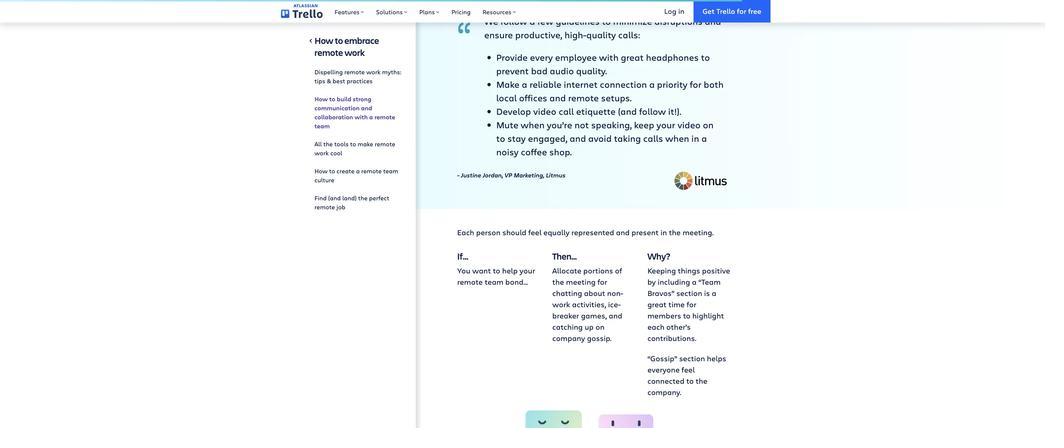 Task type: describe. For each thing, give the bounding box(es) containing it.
about
[[584, 288, 605, 299]]

with inside how to build strong communication and collaboration with a remote team
[[355, 113, 368, 121]]

litmus logo image
[[672, 171, 731, 191]]

mute
[[496, 119, 519, 131]]

great inside provide every employee with great headphones to prevent bad audio quality. make a reliable internet connection a priority for both local offices and remote setups. develop video call etiquette (and follow it!). mute when you're not speaking, keep your video on to stay engaged, and avoid taking calls when in a noisy coffee shop.
[[621, 51, 644, 64]]

log in
[[664, 6, 685, 16]]

headphones
[[646, 51, 699, 64]]

&
[[327, 77, 331, 85]]

section inside why? keeping things positive by including a "team bravos" section is a great time for members to highlight each other's contributions.
[[677, 288, 703, 299]]

to inside all the tools to make remote work cool
[[350, 140, 356, 148]]

work inside how to embrace remote work
[[345, 47, 365, 59]]

is
[[704, 288, 710, 299]]

equally
[[544, 228, 570, 238]]

-
[[457, 171, 460, 180]]

get trello for free link
[[694, 0, 771, 23]]

work inside then… allocate portions of the meeting for chatting about non- work activities, ice- breaker games, and catching up on company gossip.
[[553, 300, 570, 310]]

audio
[[550, 65, 574, 77]]

the inside '"gossip" section helps everyone feel connected to the company.'
[[696, 376, 708, 387]]

the left meeting.
[[669, 228, 681, 238]]

each
[[457, 228, 474, 238]]

"team
[[699, 277, 721, 287]]

remote inside if… you want to help your remote team bond…
[[457, 277, 483, 287]]

vp
[[505, 171, 512, 180]]

gossip.
[[587, 334, 612, 344]]

to inside we follow a few guidelines to minimize disruptions and ensure productive, high-quality calls:
[[602, 15, 611, 28]]

and inside we follow a few guidelines to minimize disruptions and ensure productive, high-quality calls:
[[705, 15, 721, 28]]

both
[[704, 78, 724, 91]]

etiquette
[[576, 105, 616, 118]]

of
[[615, 266, 622, 276]]

guidelines
[[556, 15, 600, 28]]

work inside all the tools to make remote work cool
[[315, 149, 329, 157]]

members
[[648, 311, 681, 321]]

work inside dispelling remote work myths: tips & best practices
[[366, 68, 381, 76]]

call
[[559, 105, 574, 118]]

1 horizontal spatial when
[[666, 132, 689, 145]]

including
[[658, 277, 690, 287]]

each
[[648, 322, 665, 332]]

for inside get trello for free link
[[737, 6, 747, 16]]

0 vertical spatial in
[[679, 6, 685, 16]]

cool
[[330, 149, 342, 157]]

solutions
[[376, 8, 403, 16]]

create
[[337, 167, 355, 175]]

(and inside the 'find (and land) the perfect remote job'
[[328, 194, 341, 202]]

setups.
[[601, 92, 632, 104]]

how for how to embrace remote work
[[315, 35, 334, 47]]

a inside we follow a few guidelines to minimize disruptions and ensure productive, high-quality calls:
[[530, 15, 535, 28]]

everyone
[[648, 365, 680, 375]]

provide every employee with great headphones to prevent bad audio quality. make a reliable internet connection a priority for both local offices and remote setups. develop video call etiquette (and follow it!). mute when you're not speaking, keep your video on to stay engaged, and avoid taking calls when in a noisy coffee shop.
[[496, 51, 724, 158]]

employee
[[555, 51, 597, 64]]

minimize
[[613, 15, 652, 28]]

present
[[632, 228, 659, 238]]

bond…
[[506, 277, 528, 287]]

ice-
[[608, 300, 621, 310]]

every
[[530, 51, 553, 64]]

non-
[[607, 288, 624, 299]]

how to embrace remote work
[[315, 35, 379, 59]]

log
[[664, 6, 677, 16]]

games,
[[581, 311, 607, 321]]

then… allocate portions of the meeting for chatting about non- work activities, ice- breaker games, and catching up on company gossip.
[[553, 251, 624, 344]]

trello
[[717, 6, 735, 16]]

remote inside how to create a remote team culture
[[361, 167, 382, 175]]

time
[[669, 300, 685, 310]]

plans
[[419, 8, 435, 16]]

find (and land) the perfect remote job
[[315, 194, 389, 211]]

to inside if… you want to help your remote team bond…
[[493, 266, 500, 276]]

things
[[678, 266, 700, 276]]

for inside provide every employee with great headphones to prevent bad audio quality. make a reliable internet connection a priority for both local offices and remote setups. develop video call etiquette (and follow it!). mute when you're not speaking, keep your video on to stay engaged, and avoid taking calls when in a noisy coffee shop.
[[690, 78, 702, 91]]

remote inside provide every employee with great headphones to prevent bad audio quality. make a reliable internet connection a priority for both local offices and remote setups. develop video call etiquette (and follow it!). mute when you're not speaking, keep your video on to stay engaged, and avoid taking calls when in a noisy coffee shop.
[[568, 92, 599, 104]]

noisy
[[496, 146, 519, 158]]

myths:
[[382, 68, 402, 76]]

and inside how to build strong communication and collaboration with a remote team
[[361, 104, 372, 112]]

chatting
[[553, 288, 582, 299]]

productive,
[[515, 29, 563, 41]]

represented
[[572, 228, 614, 238]]

0 horizontal spatial feel
[[528, 228, 542, 238]]

quality.
[[576, 65, 607, 77]]

job
[[337, 203, 346, 211]]

how to embrace remote work link
[[315, 35, 404, 62]]

each person should feel equally represented and present in the meeting.
[[457, 228, 714, 238]]

- justine jordan, vp marketing, litmus
[[457, 171, 566, 180]]

avoid
[[589, 132, 612, 145]]

meeting.
[[683, 228, 714, 238]]

local
[[496, 92, 517, 104]]

your inside if… you want to help your remote team bond…
[[520, 266, 535, 276]]

resources
[[483, 8, 512, 16]]

solutions button
[[370, 0, 413, 23]]

remote inside how to embrace remote work
[[315, 47, 343, 59]]

remote inside dispelling remote work myths: tips & best practices
[[344, 68, 365, 76]]

0 vertical spatial video
[[533, 105, 557, 118]]

disruptions
[[655, 15, 703, 28]]

jordan,
[[483, 171, 503, 180]]

connected
[[648, 376, 685, 387]]

make
[[496, 78, 520, 91]]

develop
[[496, 105, 531, 118]]

to inside why? keeping things positive by including a "team bravos" section is a great time for members to highlight each other's contributions.
[[683, 311, 691, 321]]

how for how to create a remote team culture
[[315, 167, 328, 175]]

a inside how to create a remote team culture
[[356, 167, 360, 175]]

keeping
[[648, 266, 676, 276]]

pricing link
[[446, 0, 477, 23]]

follow inside provide every employee with great headphones to prevent bad audio quality. make a reliable internet connection a priority for both local offices and remote setups. develop video call etiquette (and follow it!). mute when you're not speaking, keep your video on to stay engaged, and avoid taking calls when in a noisy coffee shop.
[[639, 105, 666, 118]]

marketing,
[[514, 171, 545, 180]]

to down 'mute'
[[496, 132, 505, 145]]

build
[[337, 95, 351, 103]]

offices
[[519, 92, 547, 104]]

why? keeping things positive by including a "team bravos" section is a great time for members to highlight each other's contributions.
[[648, 251, 730, 344]]



Task type: locate. For each thing, give the bounding box(es) containing it.
0 vertical spatial section
[[677, 288, 703, 299]]

0 horizontal spatial great
[[621, 51, 644, 64]]

your down it!).
[[657, 119, 675, 131]]

0 horizontal spatial with
[[355, 113, 368, 121]]

dispelling remote work myths: tips & best practices link
[[315, 65, 404, 89]]

2 horizontal spatial in
[[692, 132, 699, 145]]

great down "calls:" at the top right of page
[[621, 51, 644, 64]]

feel inside '"gossip" section helps everyone feel connected to the company.'
[[682, 365, 695, 375]]

1 vertical spatial your
[[520, 266, 535, 276]]

for inside why? keeping things positive by including a "team bravos" section is a great time for members to highlight each other's contributions.
[[687, 300, 697, 310]]

land)
[[342, 194, 357, 202]]

0 vertical spatial how
[[315, 35, 334, 47]]

to inside how to embrace remote work
[[335, 35, 343, 47]]

stay
[[508, 132, 526, 145]]

0 horizontal spatial video
[[533, 105, 557, 118]]

0 horizontal spatial follow
[[501, 15, 528, 28]]

0 vertical spatial your
[[657, 119, 675, 131]]

to right connected
[[687, 376, 694, 387]]

perfect
[[369, 194, 389, 202]]

should
[[503, 228, 527, 238]]

ensure
[[484, 29, 513, 41]]

when
[[521, 119, 545, 131], [666, 132, 689, 145]]

to right tools
[[350, 140, 356, 148]]

1 horizontal spatial feel
[[682, 365, 695, 375]]

your
[[657, 119, 675, 131], [520, 266, 535, 276]]

when right calls
[[666, 132, 689, 145]]

the down "helps" on the bottom right
[[696, 376, 708, 387]]

high-
[[565, 29, 587, 41]]

3 how from the top
[[315, 167, 328, 175]]

to up culture
[[329, 167, 335, 175]]

culture
[[315, 176, 334, 184]]

bad
[[531, 65, 548, 77]]

video down offices
[[533, 105, 557, 118]]

your up bond…
[[520, 266, 535, 276]]

the inside the 'find (and land) the perfect remote job'
[[358, 194, 368, 202]]

free
[[748, 6, 762, 16]]

provide
[[496, 51, 528, 64]]

contributions.
[[648, 334, 697, 344]]

1 vertical spatial with
[[355, 113, 368, 121]]

bravos"
[[648, 288, 675, 299]]

1 horizontal spatial video
[[678, 119, 701, 131]]

how up dispelling
[[315, 35, 334, 47]]

other's
[[667, 322, 691, 332]]

follow up keep
[[639, 105, 666, 118]]

0 horizontal spatial your
[[520, 266, 535, 276]]

log in link
[[655, 0, 694, 23]]

1 horizontal spatial with
[[599, 51, 619, 64]]

2 vertical spatial team
[[485, 277, 504, 287]]

work up breaker
[[553, 300, 570, 310]]

team down collaboration at the top left
[[315, 122, 330, 130]]

few
[[538, 15, 554, 28]]

(and inside provide every employee with great headphones to prevent bad audio quality. make a reliable internet connection a priority for both local offices and remote setups. develop video call etiquette (and follow it!). mute when you're not speaking, keep your video on to stay engaged, and avoid taking calls when in a noisy coffee shop.
[[618, 105, 637, 118]]

video down it!).
[[678, 119, 701, 131]]

by
[[648, 277, 656, 287]]

section up time
[[677, 288, 703, 299]]

and left present
[[616, 228, 630, 238]]

1 vertical spatial follow
[[639, 105, 666, 118]]

follow inside we follow a few guidelines to minimize disruptions and ensure productive, high-quality calls:
[[501, 15, 528, 28]]

speaking,
[[591, 119, 632, 131]]

on inside provide every employee with great headphones to prevent bad audio quality. make a reliable internet connection a priority for both local offices and remote setups. develop video call etiquette (and follow it!). mute when you're not speaking, keep your video on to stay engaged, and avoid taking calls when in a noisy coffee shop.
[[703, 119, 714, 131]]

feel
[[528, 228, 542, 238], [682, 365, 695, 375]]

breaker
[[553, 311, 579, 321]]

work up dispelling remote work myths: tips & best practices
[[345, 47, 365, 59]]

and right "disruptions"
[[705, 15, 721, 28]]

work up the practices
[[366, 68, 381, 76]]

1 horizontal spatial on
[[703, 119, 714, 131]]

allocate
[[553, 266, 582, 276]]

0 horizontal spatial in
[[661, 228, 667, 238]]

1 horizontal spatial your
[[657, 119, 675, 131]]

1 vertical spatial great
[[648, 300, 667, 310]]

feel right everyone
[[682, 365, 695, 375]]

calls
[[643, 132, 663, 145]]

0 horizontal spatial team
[[315, 122, 330, 130]]

on inside then… allocate portions of the meeting for chatting about non- work activities, ice- breaker games, and catching up on company gossip.
[[596, 322, 605, 332]]

1 horizontal spatial team
[[383, 167, 398, 175]]

1 how from the top
[[315, 35, 334, 47]]

with up quality.
[[599, 51, 619, 64]]

quality
[[587, 29, 616, 41]]

with
[[599, 51, 619, 64], [355, 113, 368, 121]]

2 vertical spatial in
[[661, 228, 667, 238]]

1 vertical spatial in
[[692, 132, 699, 145]]

priority
[[657, 78, 688, 91]]

0 horizontal spatial on
[[596, 322, 605, 332]]

features
[[335, 8, 360, 16]]

you're
[[547, 119, 572, 131]]

to left help at the bottom left
[[493, 266, 500, 276]]

how to build strong communication and collaboration with a remote team
[[315, 95, 395, 130]]

internet
[[564, 78, 598, 91]]

1 vertical spatial section
[[679, 354, 705, 364]]

connection
[[600, 78, 647, 91]]

2 horizontal spatial team
[[485, 277, 504, 287]]

engaged,
[[528, 132, 568, 145]]

dispelling remote work myths: tips & best practices
[[315, 68, 402, 85]]

and down strong
[[361, 104, 372, 112]]

in
[[679, 6, 685, 16], [692, 132, 699, 145], [661, 228, 667, 238]]

team inside how to build strong communication and collaboration with a remote team
[[315, 122, 330, 130]]

find (and land) the perfect remote job link
[[315, 191, 404, 215]]

the right the all
[[323, 140, 333, 148]]

0 vertical spatial on
[[703, 119, 714, 131]]

atlassian trello image
[[281, 4, 323, 18]]

great inside why? keeping things positive by including a "team bravos" section is a great time for members to highlight each other's contributions.
[[648, 300, 667, 310]]

1 vertical spatial feel
[[682, 365, 695, 375]]

the inside all the tools to make remote work cool
[[323, 140, 333, 148]]

if…
[[457, 251, 469, 263]]

1 horizontal spatial in
[[679, 6, 685, 16]]

to inside '"gossip" section helps everyone feel connected to the company.'
[[687, 376, 694, 387]]

1 horizontal spatial follow
[[639, 105, 666, 118]]

how to create a remote team culture
[[315, 167, 398, 184]]

for right time
[[687, 300, 697, 310]]

and up call
[[550, 92, 566, 104]]

when up engaged,
[[521, 119, 545, 131]]

how down tips
[[315, 95, 328, 103]]

how to build strong communication and collaboration with a remote team link
[[315, 92, 404, 134]]

if… you want to help your remote team bond…
[[457, 251, 535, 287]]

1 vertical spatial (and
[[328, 194, 341, 202]]

"gossip" section helps everyone feel connected to the company.
[[648, 354, 727, 398]]

to inside how to create a remote team culture
[[329, 167, 335, 175]]

0 vertical spatial follow
[[501, 15, 528, 28]]

to up the both on the top
[[701, 51, 710, 64]]

not
[[575, 119, 589, 131]]

2 how from the top
[[315, 95, 328, 103]]

in inside provide every employee with great headphones to prevent bad audio quality. make a reliable internet connection a priority for both local offices and remote setups. develop video call etiquette (and follow it!). mute when you're not speaking, keep your video on to stay engaged, and avoid taking calls when in a noisy coffee shop.
[[692, 132, 699, 145]]

person
[[476, 228, 501, 238]]

(and down the setups. on the right top of the page
[[618, 105, 637, 118]]

team inside how to create a remote team culture
[[383, 167, 398, 175]]

positive
[[702, 266, 730, 276]]

pricing
[[452, 8, 471, 16]]

litmus
[[546, 171, 566, 180]]

1 vertical spatial video
[[678, 119, 701, 131]]

"gossip"
[[648, 354, 678, 364]]

calls:
[[618, 29, 640, 41]]

keep
[[634, 119, 655, 131]]

0 vertical spatial when
[[521, 119, 545, 131]]

strong
[[353, 95, 372, 103]]

2 vertical spatial how
[[315, 167, 328, 175]]

we follow a few guidelines to minimize disruptions and ensure productive, high-quality calls:
[[484, 15, 721, 41]]

page progress progress bar
[[0, 0, 742, 2]]

for left the both on the top
[[690, 78, 702, 91]]

make
[[358, 140, 373, 148]]

how inside how to embrace remote work
[[315, 35, 334, 47]]

practices
[[347, 77, 373, 85]]

for left free
[[737, 6, 747, 16]]

to up other's
[[683, 311, 691, 321]]

a
[[530, 15, 535, 28], [522, 78, 527, 91], [649, 78, 655, 91], [369, 113, 373, 121], [702, 132, 707, 145], [356, 167, 360, 175], [692, 277, 697, 287], [712, 288, 717, 299]]

0 horizontal spatial when
[[521, 119, 545, 131]]

team inside if… you want to help your remote team bond…
[[485, 277, 504, 287]]

(and
[[618, 105, 637, 118], [328, 194, 341, 202]]

section inside '"gossip" section helps everyone feel connected to the company.'
[[679, 354, 705, 364]]

to
[[602, 15, 611, 28], [335, 35, 343, 47], [701, 51, 710, 64], [329, 95, 335, 103], [496, 132, 505, 145], [350, 140, 356, 148], [329, 167, 335, 175], [493, 266, 500, 276], [683, 311, 691, 321], [687, 376, 694, 387]]

remote inside the 'find (and land) the perfect remote job'
[[315, 203, 335, 211]]

0 vertical spatial feel
[[528, 228, 542, 238]]

reliable
[[530, 78, 562, 91]]

0 vertical spatial (and
[[618, 105, 637, 118]]

your inside provide every employee with great headphones to prevent bad audio quality. make a reliable internet connection a priority for both local offices and remote setups. develop video call etiquette (and follow it!). mute when you're not speaking, keep your video on to stay engaged, and avoid taking calls when in a noisy coffee shop.
[[657, 119, 675, 131]]

0 vertical spatial with
[[599, 51, 619, 64]]

company.
[[648, 388, 682, 398]]

all the tools to make remote work cool
[[315, 140, 395, 157]]

get trello for free
[[703, 6, 762, 16]]

1 vertical spatial when
[[666, 132, 689, 145]]

highlight
[[693, 311, 724, 321]]

how for how to build strong communication and collaboration with a remote team
[[315, 95, 328, 103]]

0 horizontal spatial (and
[[328, 194, 341, 202]]

to up quality
[[602, 15, 611, 28]]

remote inside how to build strong communication and collaboration with a remote team
[[375, 113, 395, 121]]

resources button
[[477, 0, 522, 23]]

how inside how to build strong communication and collaboration with a remote team
[[315, 95, 328, 103]]

follow up ensure
[[501, 15, 528, 28]]

communication
[[315, 104, 360, 112]]

1 vertical spatial on
[[596, 322, 605, 332]]

for inside then… allocate portions of the meeting for chatting about non- work activities, ice- breaker games, and catching up on company gossip.
[[598, 277, 608, 287]]

up
[[585, 322, 594, 332]]

remote inside all the tools to make remote work cool
[[375, 140, 395, 148]]

get
[[703, 6, 715, 16]]

how to create a remote team culture link
[[315, 164, 404, 188]]

team down the want
[[485, 277, 504, 287]]

and down ice-
[[609, 311, 623, 321]]

video
[[533, 105, 557, 118], [678, 119, 701, 131]]

and inside then… allocate portions of the meeting for chatting about non- work activities, ice- breaker games, and catching up on company gossip.
[[609, 311, 623, 321]]

feel right should
[[528, 228, 542, 238]]

great down the bravos"
[[648, 300, 667, 310]]

to up communication at the left of page
[[329, 95, 335, 103]]

for down portions
[[598, 277, 608, 287]]

and down not
[[570, 132, 586, 145]]

team up the perfect
[[383, 167, 398, 175]]

work down the all
[[315, 149, 329, 157]]

prevent
[[496, 65, 529, 77]]

1 horizontal spatial great
[[648, 300, 667, 310]]

0 vertical spatial great
[[621, 51, 644, 64]]

to left embrace
[[335, 35, 343, 47]]

with down strong
[[355, 113, 368, 121]]

1 vertical spatial team
[[383, 167, 398, 175]]

all the tools to make remote work cool link
[[315, 137, 404, 161]]

with inside provide every employee with great headphones to prevent bad audio quality. make a reliable internet connection a priority for both local offices and remote setups. develop video call etiquette (and follow it!). mute when you're not speaking, keep your video on to stay engaged, and avoid taking calls when in a noisy coffee shop.
[[599, 51, 619, 64]]

all
[[315, 140, 322, 148]]

tips
[[315, 77, 325, 85]]

the down the allocate
[[553, 277, 564, 287]]

1 horizontal spatial (and
[[618, 105, 637, 118]]

1 vertical spatial how
[[315, 95, 328, 103]]

how up culture
[[315, 167, 328, 175]]

(and up job
[[328, 194, 341, 202]]

how inside how to create a remote team culture
[[315, 167, 328, 175]]

it!).
[[668, 105, 682, 118]]

section left "helps" on the bottom right
[[679, 354, 705, 364]]

taking
[[614, 132, 641, 145]]

0 vertical spatial team
[[315, 122, 330, 130]]

to inside how to build strong communication and collaboration with a remote team
[[329, 95, 335, 103]]

the right land)
[[358, 194, 368, 202]]

the inside then… allocate portions of the meeting for chatting about non- work activities, ice- breaker games, and catching up on company gossip.
[[553, 277, 564, 287]]

a inside how to build strong communication and collaboration with a remote team
[[369, 113, 373, 121]]

dispelling
[[315, 68, 343, 76]]



Task type: vqa. For each thing, say whether or not it's contained in the screenshot.
BRAVO associated with and
no



